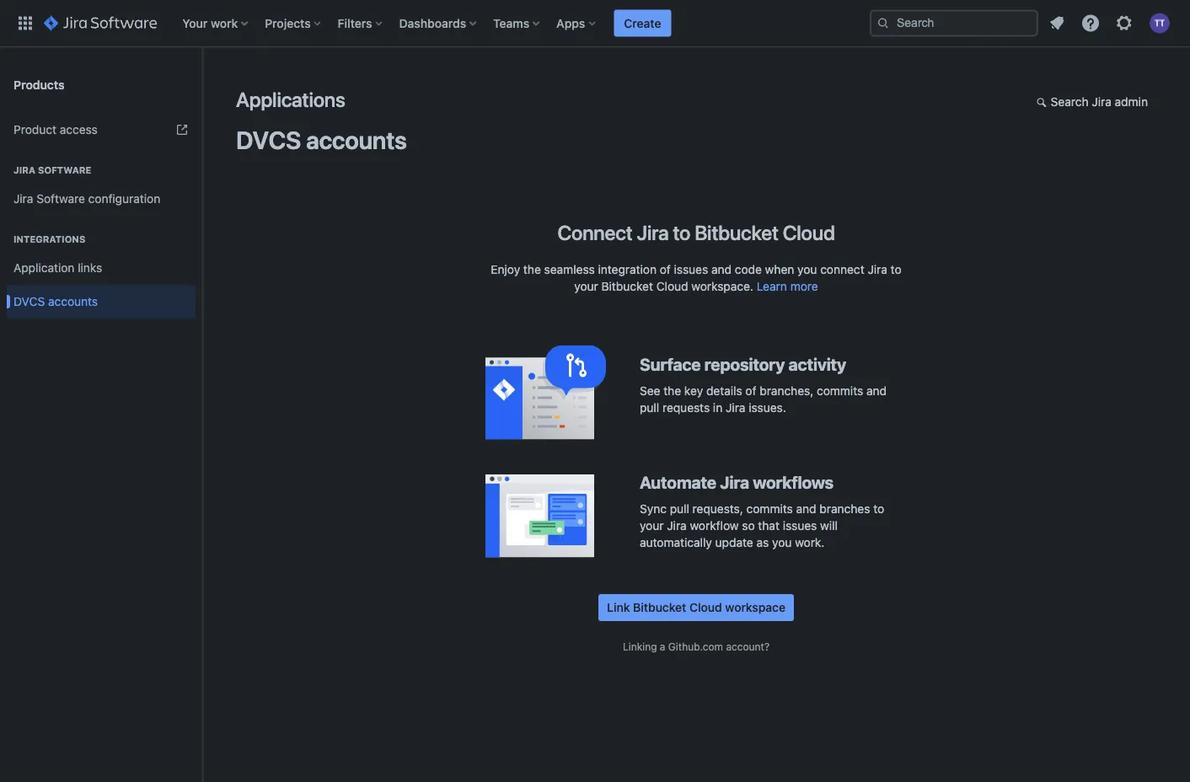 Task type: locate. For each thing, give the bounding box(es) containing it.
0 horizontal spatial bitbucket
[[602, 280, 653, 293]]

to inside sync pull requests, commits and branches to your jira workflow so that issues will automatically update as you work.
[[874, 502, 885, 516]]

dvcs accounts down application links
[[13, 295, 98, 309]]

dashboards button
[[394, 10, 483, 37]]

0 vertical spatial issues
[[674, 263, 708, 277]]

1 vertical spatial cloud
[[657, 280, 688, 293]]

1 horizontal spatial accounts
[[306, 126, 407, 154]]

dvcs
[[236, 126, 301, 154], [13, 295, 45, 309]]

issues inside enjoy the seamless integration of issues and code when you connect jira to your bitbucket cloud workspace. learn more
[[674, 263, 708, 277]]

2 horizontal spatial to
[[891, 263, 902, 277]]

1 vertical spatial commits
[[747, 502, 793, 516]]

small image
[[1037, 95, 1050, 109]]

search jira admin link
[[1028, 89, 1157, 116]]

bitbucket inside enjoy the seamless integration of issues and code when you connect jira to your bitbucket cloud workspace. learn more
[[602, 280, 653, 293]]

0 horizontal spatial you
[[772, 536, 792, 550]]

1 vertical spatial dvcs accounts
[[13, 295, 98, 309]]

jira software configuration link
[[7, 182, 196, 216]]

application links
[[13, 261, 102, 275]]

0 vertical spatial cloud
[[783, 221, 835, 245]]

0 vertical spatial commits
[[817, 384, 864, 398]]

dvcs accounts down applications
[[236, 126, 407, 154]]

2 horizontal spatial and
[[867, 384, 887, 398]]

1 horizontal spatial the
[[664, 384, 681, 398]]

jira up the automatically
[[667, 519, 687, 533]]

search jira admin
[[1051, 95, 1148, 109]]

of for branches,
[[746, 384, 757, 398]]

automate jira workflows
[[640, 472, 834, 492]]

0 horizontal spatial commits
[[747, 502, 793, 516]]

0 horizontal spatial and
[[712, 263, 732, 277]]

activity
[[789, 354, 847, 374]]

see the key details of branches, commits and pull requests in jira issues.
[[640, 384, 887, 415]]

issues up work.
[[783, 519, 817, 533]]

0 vertical spatial the
[[524, 263, 541, 277]]

help image
[[1081, 13, 1101, 33]]

to right branches
[[874, 502, 885, 516]]

1 horizontal spatial to
[[874, 502, 885, 516]]

0 vertical spatial bitbucket
[[695, 221, 779, 245]]

0 vertical spatial accounts
[[306, 126, 407, 154]]

in
[[713, 401, 723, 415]]

automate
[[640, 472, 717, 492]]

1 horizontal spatial and
[[796, 502, 817, 516]]

filters button
[[333, 10, 389, 37]]

you up more
[[798, 263, 817, 277]]

jira down 'jira software' at the top
[[13, 192, 33, 206]]

1 vertical spatial the
[[664, 384, 681, 398]]

1 horizontal spatial dvcs accounts
[[236, 126, 407, 154]]

account?
[[726, 641, 770, 653]]

pull
[[640, 401, 660, 415], [670, 502, 690, 516]]

1 horizontal spatial pull
[[670, 502, 690, 516]]

will
[[820, 519, 838, 533]]

bitbucket down integration
[[602, 280, 653, 293]]

commits up that
[[747, 502, 793, 516]]

2 vertical spatial and
[[796, 502, 817, 516]]

when
[[765, 263, 795, 277]]

of up "issues."
[[746, 384, 757, 398]]

application links link
[[7, 251, 196, 285]]

1 vertical spatial pull
[[670, 502, 690, 516]]

issues up workspace.
[[674, 263, 708, 277]]

0 horizontal spatial pull
[[640, 401, 660, 415]]

dvcs accounts link
[[7, 285, 196, 319]]

1 horizontal spatial issues
[[783, 519, 817, 533]]

your down sync
[[640, 519, 664, 533]]

accounts down application links
[[48, 295, 98, 309]]

that
[[758, 519, 780, 533]]

your down seamless
[[574, 280, 598, 293]]

jira right connect
[[868, 263, 888, 277]]

0 vertical spatial pull
[[640, 401, 660, 415]]

1 vertical spatial accounts
[[48, 295, 98, 309]]

product
[[13, 123, 57, 137]]

the inside enjoy the seamless integration of issues and code when you connect jira to your bitbucket cloud workspace. learn more
[[524, 263, 541, 277]]

of
[[660, 263, 671, 277], [746, 384, 757, 398]]

software up jira software configuration
[[38, 165, 91, 176]]

of inside enjoy the seamless integration of issues and code when you connect jira to your bitbucket cloud workspace. learn more
[[660, 263, 671, 277]]

0 vertical spatial and
[[712, 263, 732, 277]]

1 vertical spatial you
[[772, 536, 792, 550]]

1 horizontal spatial dvcs
[[236, 126, 301, 154]]

your inside enjoy the seamless integration of issues and code when you connect jira to your bitbucket cloud workspace. learn more
[[574, 280, 598, 293]]

work.
[[795, 536, 825, 550]]

admin
[[1115, 95, 1148, 109]]

2 vertical spatial to
[[874, 502, 885, 516]]

as
[[757, 536, 769, 550]]

jira inside sync pull requests, commits and branches to your jira workflow so that issues will automatically update as you work.
[[667, 519, 687, 533]]

1 vertical spatial software
[[36, 192, 85, 206]]

1 horizontal spatial your
[[640, 519, 664, 533]]

search
[[1051, 95, 1089, 109]]

1 horizontal spatial of
[[746, 384, 757, 398]]

0 horizontal spatial your
[[574, 280, 598, 293]]

so
[[742, 519, 755, 533]]

cloud
[[783, 221, 835, 245], [657, 280, 688, 293]]

enjoy
[[491, 263, 520, 277]]

jira left "admin" in the top right of the page
[[1092, 95, 1112, 109]]

software down 'jira software' at the top
[[36, 192, 85, 206]]

pull down see
[[640, 401, 660, 415]]

and
[[712, 263, 732, 277], [867, 384, 887, 398], [796, 502, 817, 516]]

0 horizontal spatial accounts
[[48, 295, 98, 309]]

1 vertical spatial issues
[[783, 519, 817, 533]]

1 vertical spatial of
[[746, 384, 757, 398]]

1 vertical spatial dvcs
[[13, 295, 45, 309]]

learn more link
[[757, 280, 818, 293]]

dvcs accounts
[[236, 126, 407, 154], [13, 295, 98, 309]]

jira down product
[[13, 165, 35, 176]]

your work
[[182, 16, 238, 30]]

commits
[[817, 384, 864, 398], [747, 502, 793, 516]]

enjoy the seamless integration of issues and code when you connect jira to your bitbucket cloud workspace. learn more
[[491, 263, 902, 293]]

integration
[[598, 263, 657, 277]]

products
[[13, 77, 65, 91]]

0 vertical spatial dvcs
[[236, 126, 301, 154]]

0 horizontal spatial the
[[524, 263, 541, 277]]

bitbucket up code
[[695, 221, 779, 245]]

of inside see the key details of branches, commits and pull requests in jira issues.
[[746, 384, 757, 398]]

you right the as
[[772, 536, 792, 550]]

the
[[524, 263, 541, 277], [664, 384, 681, 398]]

1 horizontal spatial bitbucket
[[695, 221, 779, 245]]

software
[[38, 165, 91, 176], [36, 192, 85, 206]]

bitbucket
[[695, 221, 779, 245], [602, 280, 653, 293]]

jira
[[1092, 95, 1112, 109], [13, 165, 35, 176], [13, 192, 33, 206], [637, 221, 669, 245], [868, 263, 888, 277], [726, 401, 746, 415], [720, 472, 750, 492], [667, 519, 687, 533]]

to right connect
[[891, 263, 902, 277]]

commits inside see the key details of branches, commits and pull requests in jira issues.
[[817, 384, 864, 398]]

dvcs down application
[[13, 295, 45, 309]]

cloud up when
[[783, 221, 835, 245]]

1 vertical spatial bitbucket
[[602, 280, 653, 293]]

jira right in
[[726, 401, 746, 415]]

sync
[[640, 502, 667, 516]]

of right integration
[[660, 263, 671, 277]]

0 horizontal spatial to
[[673, 221, 691, 245]]

more
[[791, 280, 818, 293]]

1 vertical spatial to
[[891, 263, 902, 277]]

jira inside see the key details of branches, commits and pull requests in jira issues.
[[726, 401, 746, 415]]

1 vertical spatial your
[[640, 519, 664, 533]]

jira up integration
[[637, 221, 669, 245]]

to up enjoy the seamless integration of issues and code when you connect jira to your bitbucket cloud workspace. learn more
[[673, 221, 691, 245]]

the left key
[[664, 384, 681, 398]]

pull right sync
[[670, 502, 690, 516]]

apps button
[[552, 10, 602, 37]]

create
[[624, 16, 661, 30]]

1 horizontal spatial cloud
[[783, 221, 835, 245]]

issues
[[674, 263, 708, 277], [783, 519, 817, 533]]

0 vertical spatial dvcs accounts
[[236, 126, 407, 154]]

to inside enjoy the seamless integration of issues and code when you connect jira to your bitbucket cloud workspace. learn more
[[891, 263, 902, 277]]

banner
[[0, 0, 1191, 47]]

pull inside sync pull requests, commits and branches to your jira workflow so that issues will automatically update as you work.
[[670, 502, 690, 516]]

to
[[673, 221, 691, 245], [891, 263, 902, 277], [874, 502, 885, 516]]

1 vertical spatial and
[[867, 384, 887, 398]]

integrations
[[13, 234, 85, 245]]

accounts
[[306, 126, 407, 154], [48, 295, 98, 309]]

search image
[[877, 16, 890, 30]]

and inside sync pull requests, commits and branches to your jira workflow so that issues will automatically update as you work.
[[796, 502, 817, 516]]

jira software
[[13, 165, 91, 176]]

the inside see the key details of branches, commits and pull requests in jira issues.
[[664, 384, 681, 398]]

projects
[[265, 16, 311, 30]]

None button
[[599, 594, 794, 621]]

1 horizontal spatial you
[[798, 263, 817, 277]]

teams
[[493, 16, 530, 30]]

your
[[574, 280, 598, 293], [640, 519, 664, 533]]

issues inside sync pull requests, commits and branches to your jira workflow so that issues will automatically update as you work.
[[783, 519, 817, 533]]

jira software configuration
[[13, 192, 160, 206]]

0 horizontal spatial cloud
[[657, 280, 688, 293]]

0 vertical spatial of
[[660, 263, 671, 277]]

dashboards
[[399, 16, 466, 30]]

dvcs down applications
[[236, 126, 301, 154]]

1 horizontal spatial commits
[[817, 384, 864, 398]]

0 vertical spatial you
[[798, 263, 817, 277]]

0 horizontal spatial dvcs accounts
[[13, 295, 98, 309]]

0 vertical spatial software
[[38, 165, 91, 176]]

jira software image
[[44, 13, 157, 33], [44, 13, 157, 33]]

accounts down applications
[[306, 126, 407, 154]]

0 vertical spatial your
[[574, 280, 598, 293]]

cloud down integration
[[657, 280, 688, 293]]

0 horizontal spatial issues
[[674, 263, 708, 277]]

0 horizontal spatial dvcs
[[13, 295, 45, 309]]

0 horizontal spatial of
[[660, 263, 671, 277]]

your
[[182, 16, 208, 30]]

you
[[798, 263, 817, 277], [772, 536, 792, 550]]

the right enjoy
[[524, 263, 541, 277]]

commits down activity
[[817, 384, 864, 398]]



Task type: describe. For each thing, give the bounding box(es) containing it.
workflow
[[690, 519, 739, 533]]

your work button
[[177, 10, 255, 37]]

work
[[211, 16, 238, 30]]

branches
[[820, 502, 871, 516]]

and inside enjoy the seamless integration of issues and code when you connect jira to your bitbucket cloud workspace. learn more
[[712, 263, 732, 277]]

links
[[78, 261, 102, 275]]

learn
[[757, 280, 787, 293]]

Search field
[[870, 10, 1039, 37]]

projects button
[[260, 10, 328, 37]]

seamless
[[544, 263, 595, 277]]

banner containing your work
[[0, 0, 1191, 47]]

your profile and settings image
[[1150, 13, 1170, 33]]

dvcs inside integrations group
[[13, 295, 45, 309]]

connect
[[821, 263, 865, 277]]

teams button
[[488, 10, 547, 37]]

settings image
[[1115, 13, 1135, 33]]

primary element
[[10, 0, 870, 47]]

application
[[13, 261, 75, 275]]

you inside sync pull requests, commits and branches to your jira workflow so that issues will automatically update as you work.
[[772, 536, 792, 550]]

repository
[[705, 354, 785, 374]]

notifications image
[[1047, 13, 1067, 33]]

a
[[660, 641, 666, 653]]

connect jira to bitbucket cloud
[[558, 221, 835, 245]]

surface repository activity
[[640, 354, 847, 374]]

configuration
[[88, 192, 160, 206]]

code
[[735, 263, 762, 277]]

product access
[[13, 123, 98, 137]]

product access link
[[7, 113, 196, 147]]

requests,
[[693, 502, 744, 516]]

apps
[[557, 16, 585, 30]]

automatically
[[640, 536, 712, 550]]

the for see
[[664, 384, 681, 398]]

your inside sync pull requests, commits and branches to your jira workflow so that issues will automatically update as you work.
[[640, 519, 664, 533]]

key
[[685, 384, 703, 398]]

pull inside see the key details of branches, commits and pull requests in jira issues.
[[640, 401, 660, 415]]

linking a github.com account?
[[623, 641, 770, 653]]

update
[[716, 536, 754, 550]]

applications
[[236, 88, 345, 111]]

linking
[[623, 641, 657, 653]]

cloud inside enjoy the seamless integration of issues and code when you connect jira to your bitbucket cloud workspace. learn more
[[657, 280, 688, 293]]

appswitcher icon image
[[15, 13, 35, 33]]

details
[[707, 384, 743, 398]]

github.com
[[669, 641, 723, 653]]

and inside see the key details of branches, commits and pull requests in jira issues.
[[867, 384, 887, 398]]

software for jira software configuration
[[36, 192, 85, 206]]

0 vertical spatial to
[[673, 221, 691, 245]]

commits inside sync pull requests, commits and branches to your jira workflow so that issues will automatically update as you work.
[[747, 502, 793, 516]]

see
[[640, 384, 661, 398]]

workspace.
[[692, 280, 754, 293]]

jira up requests,
[[720, 472, 750, 492]]

dvcs accounts inside dvcs accounts link
[[13, 295, 98, 309]]

sync pull requests, commits and branches to your jira workflow so that issues will automatically update as you work.
[[640, 502, 885, 550]]

issues.
[[749, 401, 787, 415]]

of for issues
[[660, 263, 671, 277]]

integrations group
[[7, 216, 196, 324]]

software for jira software
[[38, 165, 91, 176]]

linking a github.com account? link
[[623, 641, 770, 653]]

workflows
[[753, 472, 834, 492]]

requests
[[663, 401, 710, 415]]

sidebar navigation image
[[184, 67, 221, 101]]

access
[[60, 123, 98, 137]]

branches,
[[760, 384, 814, 398]]

create button
[[614, 10, 672, 37]]

surface
[[640, 354, 701, 374]]

the for enjoy
[[524, 263, 541, 277]]

jira software group
[[7, 147, 196, 221]]

you inside enjoy the seamless integration of issues and code when you connect jira to your bitbucket cloud workspace. learn more
[[798, 263, 817, 277]]

accounts inside integrations group
[[48, 295, 98, 309]]

filters
[[338, 16, 372, 30]]

jira inside enjoy the seamless integration of issues and code when you connect jira to your bitbucket cloud workspace. learn more
[[868, 263, 888, 277]]

connect
[[558, 221, 633, 245]]



Task type: vqa. For each thing, say whether or not it's contained in the screenshot.
Description
no



